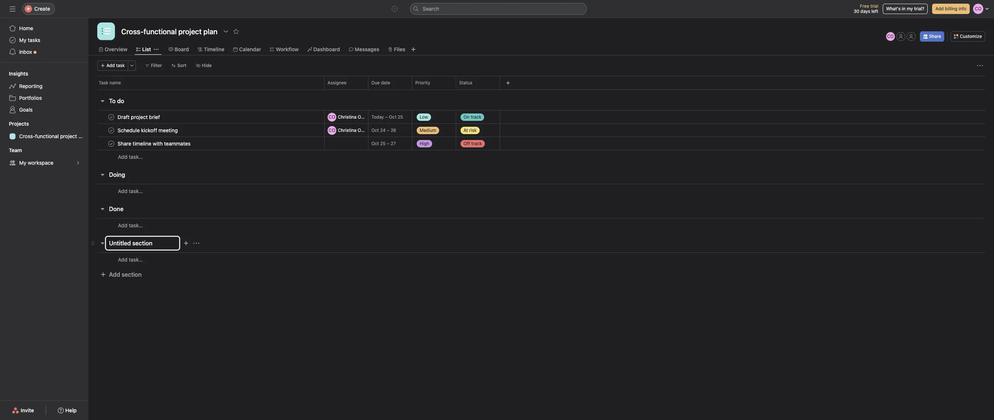 Task type: locate. For each thing, give the bounding box(es) containing it.
completed checkbox down completed option
[[107, 139, 116, 148]]

add task… button inside header to do tree grid
[[118, 153, 143, 161]]

2 vertical spatial collapse task list for this section image
[[100, 240, 105, 246]]

my
[[19, 37, 26, 43], [19, 160, 26, 166]]

3 add task… button from the top
[[118, 221, 143, 229]]

add task… button up section on the bottom left of page
[[118, 256, 143, 264]]

0 vertical spatial co
[[887, 34, 894, 39]]

1 christina overa from the top
[[338, 114, 370, 120]]

high button
[[412, 137, 456, 150]]

1 completed image from the top
[[107, 126, 116, 135]]

christina overa
[[338, 114, 370, 120], [338, 127, 370, 133]]

0 vertical spatial christina
[[338, 114, 357, 120]]

track
[[471, 114, 482, 120], [472, 141, 482, 146]]

collapse task list for this section image up add section button
[[100, 240, 105, 246]]

oct for oct 25 – 27
[[372, 141, 379, 146]]

overa left today
[[358, 114, 370, 120]]

row containing task name
[[88, 76, 994, 90]]

Draft project brief text field
[[116, 113, 162, 121]]

track right the on
[[471, 114, 482, 120]]

team button
[[0, 147, 22, 154]]

task… up new section text box
[[129, 222, 143, 228]]

projects element
[[0, 117, 88, 144]]

add task… button up new section text box
[[118, 221, 143, 229]]

more actions image
[[977, 63, 983, 69]]

25
[[398, 114, 403, 120], [380, 141, 386, 146]]

completed image inside schedule kickoff meeting cell
[[107, 126, 116, 135]]

0 vertical spatial my
[[19, 37, 26, 43]]

Completed checkbox
[[107, 126, 116, 135]]

1 vertical spatial my
[[19, 160, 26, 166]]

christina for today – oct 25
[[338, 114, 357, 120]]

days
[[861, 8, 871, 14]]

low button
[[412, 110, 456, 124]]

1 vertical spatial overa
[[358, 127, 370, 133]]

add up doing
[[118, 154, 127, 160]]

0 vertical spatial track
[[471, 114, 482, 120]]

medium
[[420, 127, 436, 133]]

draft project brief cell
[[88, 110, 325, 124]]

1 vertical spatial oct
[[372, 128, 379, 133]]

4 add task… from the top
[[118, 256, 143, 263]]

0 vertical spatial completed image
[[107, 126, 116, 135]]

doing
[[109, 171, 125, 178]]

1 horizontal spatial 25
[[398, 114, 403, 120]]

co
[[887, 34, 894, 39], [329, 114, 335, 120], [329, 127, 335, 133]]

overa left 24
[[358, 127, 370, 133]]

task
[[116, 63, 125, 68]]

completed checkbox up completed option
[[107, 113, 116, 121]]

add task… button up add a task to this section image
[[118, 153, 143, 161]]

collapse task list for this section image left 'done' button
[[100, 206, 105, 212]]

4 add task… button from the top
[[118, 256, 143, 264]]

task… up section on the bottom left of page
[[129, 256, 143, 263]]

add task… down add a task to this section image
[[118, 188, 143, 194]]

share timeline with teammates cell
[[88, 137, 325, 150]]

0 vertical spatial collapse task list for this section image
[[100, 98, 105, 104]]

2 christina overa from the top
[[338, 127, 370, 133]]

1 vertical spatial 25
[[380, 141, 386, 146]]

0 horizontal spatial 25
[[380, 141, 386, 146]]

oct 25 – 27
[[372, 141, 396, 146]]

on track
[[464, 114, 482, 120]]

christina left 24
[[338, 127, 357, 133]]

my left tasks
[[19, 37, 26, 43]]

completed image for oct 24 – 26
[[107, 126, 116, 135]]

my inside global element
[[19, 37, 26, 43]]

board link
[[169, 45, 189, 53]]

reporting
[[19, 83, 42, 89]]

billing
[[945, 6, 958, 11]]

25 left 27
[[380, 141, 386, 146]]

row containing high
[[88, 137, 994, 150]]

medium button
[[412, 124, 456, 137]]

add task… down 'done' button
[[118, 222, 143, 228]]

0 vertical spatial completed checkbox
[[107, 113, 116, 121]]

26
[[391, 128, 396, 133]]

completed image inside share timeline with teammates cell
[[107, 139, 116, 148]]

– right 24
[[387, 128, 390, 133]]

add task… button for 4th add task… row from the top
[[118, 256, 143, 264]]

oct down oct 24 – 26
[[372, 141, 379, 146]]

2 task… from the top
[[129, 188, 143, 194]]

show options image
[[223, 28, 229, 34]]

christina overa left today
[[338, 114, 370, 120]]

left
[[872, 8, 879, 14]]

christina
[[338, 114, 357, 120], [338, 127, 357, 133]]

completed image down completed image
[[107, 126, 116, 135]]

christina left today
[[338, 114, 357, 120]]

track inside popup button
[[472, 141, 482, 146]]

share button
[[920, 31, 945, 42]]

1 vertical spatial christina overa
[[338, 127, 370, 133]]

low
[[420, 114, 428, 120]]

None text field
[[119, 25, 219, 38]]

my tasks
[[19, 37, 40, 43]]

at risk button
[[456, 124, 500, 137]]

1 vertical spatial –
[[387, 128, 390, 133]]

portfolios
[[19, 95, 42, 101]]

1 overa from the top
[[358, 114, 370, 120]]

search button
[[410, 3, 587, 15]]

task… up add a task to this section image
[[129, 154, 143, 160]]

completed checkbox inside draft project brief cell
[[107, 113, 116, 121]]

1 vertical spatial completed checkbox
[[107, 139, 116, 148]]

1 vertical spatial completed image
[[107, 139, 116, 148]]

my inside teams element
[[19, 160, 26, 166]]

free
[[860, 3, 869, 9]]

add task…
[[118, 154, 143, 160], [118, 188, 143, 194], [118, 222, 143, 228], [118, 256, 143, 263]]

files
[[394, 46, 405, 52]]

1 add task… from the top
[[118, 154, 143, 160]]

– inside 'row'
[[387, 141, 390, 146]]

off track button
[[456, 137, 500, 150]]

add up add section button
[[118, 256, 127, 263]]

global element
[[0, 18, 88, 62]]

add left billing
[[936, 6, 944, 11]]

– left 27
[[387, 141, 390, 146]]

tab actions image
[[154, 47, 158, 52]]

2 overa from the top
[[358, 127, 370, 133]]

completed image for oct 25 – 27
[[107, 139, 116, 148]]

task… down add a task to this section image
[[129, 188, 143, 194]]

1 vertical spatial christina
[[338, 127, 357, 133]]

2 vertical spatial oct
[[372, 141, 379, 146]]

– right today
[[385, 114, 388, 120]]

functional
[[35, 133, 59, 139]]

timeline
[[204, 46, 224, 52]]

add task… up section on the bottom left of page
[[118, 256, 143, 263]]

add task… button down add a task to this section image
[[118, 187, 143, 195]]

25 right today
[[398, 114, 403, 120]]

2 my from the top
[[19, 160, 26, 166]]

insights button
[[0, 70, 28, 77]]

tasks
[[28, 37, 40, 43]]

completed image
[[107, 126, 116, 135], [107, 139, 116, 148]]

my down team
[[19, 160, 26, 166]]

add task… row
[[88, 150, 994, 164], [88, 184, 994, 198], [88, 218, 994, 232], [88, 252, 994, 266]]

2 collapse task list for this section image from the top
[[100, 206, 105, 212]]

add left task on the top
[[107, 63, 115, 68]]

search list box
[[410, 3, 587, 15]]

timeline link
[[198, 45, 224, 53]]

more actions image
[[130, 63, 134, 68]]

overview link
[[99, 45, 127, 53]]

3 add task… from the top
[[118, 222, 143, 228]]

0 vertical spatial christina overa
[[338, 114, 370, 120]]

1 vertical spatial co
[[329, 114, 335, 120]]

add task… up add a task to this section image
[[118, 154, 143, 160]]

add field image
[[506, 81, 510, 85]]

oct
[[389, 114, 397, 120], [372, 128, 379, 133], [372, 141, 379, 146]]

2 vertical spatial –
[[387, 141, 390, 146]]

1 task… from the top
[[129, 154, 143, 160]]

1 my from the top
[[19, 37, 26, 43]]

track inside dropdown button
[[471, 114, 482, 120]]

list link
[[136, 45, 151, 53]]

2 add task… button from the top
[[118, 187, 143, 195]]

overa for oct 24 – 26
[[358, 127, 370, 133]]

goals link
[[4, 104, 84, 116]]

free trial 30 days left
[[854, 3, 879, 14]]

add
[[936, 6, 944, 11], [107, 63, 115, 68], [118, 154, 127, 160], [118, 188, 127, 194], [118, 222, 127, 228], [118, 256, 127, 263], [109, 271, 120, 278]]

oct left 24
[[372, 128, 379, 133]]

add a task to this section image
[[183, 240, 189, 246]]

portfolios link
[[4, 92, 84, 104]]

track right off
[[472, 141, 482, 146]]

christina for oct 24 – 26
[[338, 127, 357, 133]]

collapse task list for this section image left to
[[100, 98, 105, 104]]

2 christina from the top
[[338, 127, 357, 133]]

overa
[[358, 114, 370, 120], [358, 127, 370, 133]]

1 vertical spatial collapse task list for this section image
[[100, 206, 105, 212]]

1 completed checkbox from the top
[[107, 113, 116, 121]]

projects
[[9, 121, 29, 127]]

1 christina from the top
[[338, 114, 357, 120]]

2 completed image from the top
[[107, 139, 116, 148]]

–
[[385, 114, 388, 120], [387, 128, 390, 133], [387, 141, 390, 146]]

1 collapse task list for this section image from the top
[[100, 98, 105, 104]]

workflow
[[276, 46, 299, 52]]

sort
[[177, 63, 186, 68]]

project
[[60, 133, 77, 139]]

oct inside 'row'
[[372, 141, 379, 146]]

info
[[959, 6, 967, 11]]

collapse task list for this section image
[[100, 98, 105, 104], [100, 206, 105, 212], [100, 240, 105, 246]]

hide
[[202, 63, 212, 68]]

Share timeline with teammates text field
[[116, 140, 193, 147]]

2 completed checkbox from the top
[[107, 139, 116, 148]]

2 vertical spatial co
[[329, 127, 335, 133]]

completed checkbox inside share timeline with teammates cell
[[107, 139, 116, 148]]

Completed checkbox
[[107, 113, 116, 121], [107, 139, 116, 148]]

calendar link
[[233, 45, 261, 53]]

priority
[[415, 80, 430, 86]]

1 vertical spatial track
[[472, 141, 482, 146]]

risk
[[469, 127, 477, 133]]

home link
[[4, 22, 84, 34]]

add task… button
[[118, 153, 143, 161], [118, 187, 143, 195], [118, 221, 143, 229], [118, 256, 143, 264]]

trial
[[871, 3, 879, 9]]

2 add task… from the top
[[118, 188, 143, 194]]

oct up the 26
[[389, 114, 397, 120]]

completed image down completed option
[[107, 139, 116, 148]]

co for at risk
[[329, 127, 335, 133]]

oct for oct 24 – 26
[[372, 128, 379, 133]]

christina overa left 24
[[338, 127, 370, 133]]

1 add task… button from the top
[[118, 153, 143, 161]]

add left section on the bottom left of page
[[109, 271, 120, 278]]

more section actions image
[[194, 240, 199, 246]]

co button
[[886, 32, 895, 41]]

Schedule kickoff meeting text field
[[116, 127, 180, 134]]

row
[[88, 76, 994, 90], [97, 89, 986, 90], [88, 110, 994, 124], [88, 123, 994, 137], [88, 137, 994, 150]]

christina overa for today
[[338, 114, 370, 120]]

0 vertical spatial overa
[[358, 114, 370, 120]]



Task type: describe. For each thing, give the bounding box(es) containing it.
name
[[110, 80, 121, 86]]

4 task… from the top
[[129, 256, 143, 263]]

add to starred image
[[233, 28, 239, 34]]

workflow link
[[270, 45, 299, 53]]

collapse task list for this section image for header to do tree grid at the top of the page
[[100, 98, 105, 104]]

– for oct 24
[[387, 128, 390, 133]]

add down doing
[[118, 188, 127, 194]]

create
[[34, 6, 50, 12]]

add task… inside header to do tree grid
[[118, 154, 143, 160]]

today – oct 25
[[372, 114, 403, 120]]

teams element
[[0, 144, 88, 170]]

today
[[372, 114, 384, 120]]

my workspace link
[[4, 157, 84, 169]]

collapse task list for this section image for 2nd add task… row from the bottom of the page
[[100, 206, 105, 212]]

my tasks link
[[4, 34, 84, 46]]

overa for today – oct 25
[[358, 114, 370, 120]]

doing button
[[109, 168, 125, 181]]

create button
[[22, 3, 55, 15]]

sort button
[[168, 60, 190, 71]]

3 add task… row from the top
[[88, 218, 994, 232]]

history image
[[392, 6, 398, 12]]

completed checkbox for oct 25
[[107, 139, 116, 148]]

add task… button for fourth add task… row from the bottom of the page
[[118, 153, 143, 161]]

task name
[[99, 80, 121, 86]]

oct 24 – 26
[[372, 128, 396, 133]]

add down 'done' button
[[118, 222, 127, 228]]

New section text field
[[106, 237, 179, 250]]

to do button
[[109, 94, 124, 108]]

due date
[[372, 80, 390, 86]]

add section
[[109, 271, 142, 278]]

track for on track
[[471, 114, 482, 120]]

completed checkbox for today
[[107, 113, 116, 121]]

calendar
[[239, 46, 261, 52]]

to
[[109, 98, 116, 104]]

board
[[175, 46, 189, 52]]

add inside header to do tree grid
[[118, 154, 127, 160]]

add billing info button
[[932, 4, 970, 14]]

customize button
[[951, 31, 986, 42]]

goals
[[19, 107, 33, 113]]

list
[[142, 46, 151, 52]]

0 vertical spatial oct
[[389, 114, 397, 120]]

help button
[[53, 404, 81, 417]]

filter
[[151, 63, 162, 68]]

0 vertical spatial –
[[385, 114, 388, 120]]

what's
[[886, 6, 901, 11]]

co for on track
[[329, 114, 335, 120]]

3 task… from the top
[[129, 222, 143, 228]]

team
[[9, 147, 22, 153]]

1 add task… row from the top
[[88, 150, 994, 164]]

messages link
[[349, 45, 379, 53]]

messages
[[355, 46, 379, 52]]

cross-functional project plan link
[[4, 130, 88, 142]]

add task… button for 3rd add task… row from the bottom of the page
[[118, 187, 143, 195]]

add tab image
[[411, 46, 416, 52]]

30
[[854, 8, 860, 14]]

cross-
[[19, 133, 35, 139]]

add task… button for 2nd add task… row from the bottom of the page
[[118, 221, 143, 229]]

at risk
[[464, 127, 477, 133]]

filter button
[[142, 60, 165, 71]]

add a task to this section image
[[129, 172, 135, 178]]

see details, my workspace image
[[76, 161, 80, 165]]

done button
[[109, 202, 123, 216]]

dashboard link
[[308, 45, 340, 53]]

dashboard
[[314, 46, 340, 52]]

4 add task… row from the top
[[88, 252, 994, 266]]

add task button
[[97, 60, 128, 71]]

date
[[381, 80, 390, 86]]

home
[[19, 25, 33, 31]]

25 inside 'row'
[[380, 141, 386, 146]]

in
[[902, 6, 906, 11]]

invite
[[21, 407, 34, 414]]

search
[[423, 6, 439, 12]]

done
[[109, 206, 123, 212]]

reporting link
[[4, 80, 84, 92]]

inbox link
[[4, 46, 84, 58]]

schedule kickoff meeting cell
[[88, 123, 325, 137]]

header to do tree grid
[[88, 110, 994, 164]]

task… inside header to do tree grid
[[129, 154, 143, 160]]

what's in my trial? button
[[883, 4, 928, 14]]

files link
[[388, 45, 405, 53]]

assignee
[[328, 80, 347, 86]]

co inside co button
[[887, 34, 894, 39]]

to do
[[109, 98, 124, 104]]

christina overa for oct 24
[[338, 127, 370, 133]]

trial?
[[915, 6, 925, 11]]

add section button
[[97, 268, 145, 281]]

– for oct 25
[[387, 141, 390, 146]]

cross-functional project plan
[[19, 133, 88, 139]]

3 collapse task list for this section image from the top
[[100, 240, 105, 246]]

off track
[[464, 141, 482, 146]]

insights
[[9, 70, 28, 77]]

track for off track
[[472, 141, 482, 146]]

due
[[372, 80, 380, 86]]

inbox
[[19, 49, 32, 55]]

add billing info
[[936, 6, 967, 11]]

2 add task… row from the top
[[88, 184, 994, 198]]

collapse task list for this section image
[[100, 172, 105, 178]]

at
[[464, 127, 468, 133]]

task
[[99, 80, 108, 86]]

projects button
[[0, 120, 29, 128]]

help
[[65, 407, 77, 414]]

hide sidebar image
[[10, 6, 15, 12]]

hide button
[[193, 60, 215, 71]]

status
[[459, 80, 473, 86]]

27
[[391, 141, 396, 146]]

insights element
[[0, 67, 88, 117]]

section
[[122, 271, 142, 278]]

my workspace
[[19, 160, 53, 166]]

list image
[[102, 27, 111, 36]]

completed image
[[107, 113, 116, 121]]

do
[[117, 98, 124, 104]]

my for my workspace
[[19, 160, 26, 166]]

on
[[464, 114, 470, 120]]

share
[[929, 34, 941, 39]]

0 vertical spatial 25
[[398, 114, 403, 120]]

overview
[[105, 46, 127, 52]]

customize
[[960, 34, 982, 39]]

high
[[420, 141, 429, 146]]

my for my tasks
[[19, 37, 26, 43]]

plan
[[78, 133, 88, 139]]

what's in my trial?
[[886, 6, 925, 11]]



Task type: vqa. For each thing, say whether or not it's contained in the screenshot.
tree grid
no



